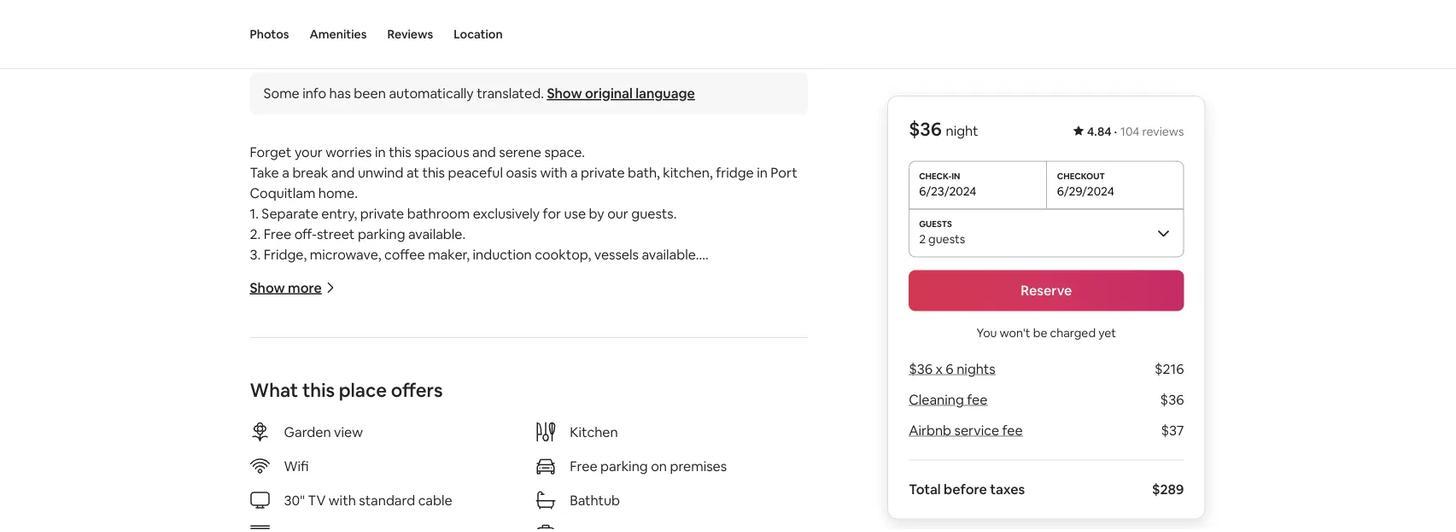 Task type: vqa. For each thing, say whether or not it's contained in the screenshot.
'On'
yes



Task type: describe. For each thing, give the bounding box(es) containing it.
1 vertical spatial with
[[329, 492, 356, 509]]

please
[[250, 431, 291, 448]]

rear
[[466, 410, 491, 428]]

in up 'unwind'
[[375, 144, 386, 161]]

house.
[[535, 410, 576, 428]]

guest has private access from the rear of the house. guests can park in our driveway, but please make sure you park on the right or the left side of the driveway to allow a second car to be parked
[[250, 410, 807, 469]]

1 horizontal spatial be
[[1033, 325, 1048, 340]]

guests.
[[632, 205, 677, 223]]

at
[[407, 164, 419, 182]]

some info has been automatically translated. show original language
[[264, 85, 695, 102]]

photos button
[[250, 0, 289, 68]]

driveway
[[628, 431, 685, 448]]

forget your worries in this spacious and serene space. take a break and unwind at this peaceful oasis with a private bath, kitchen, fridge in port coquitlam home. 1. separate entry, private bathroom exclusively for use by our guests. 2. free off-street parking available. 3. fridge, microwave, coffee maker, induction cooktop, vessels available.
[[250, 144, 801, 264]]

1 vertical spatial parking
[[601, 458, 648, 475]]

30"
[[284, 492, 305, 509]]

the left the right
[[437, 431, 458, 448]]

been
[[354, 85, 386, 102]]

sure
[[331, 431, 358, 448]]

the left rear
[[442, 410, 463, 428]]

x
[[936, 361, 943, 378]]

cable
[[418, 492, 452, 509]]

1 horizontal spatial on
[[651, 458, 667, 475]]

0 horizontal spatial a
[[282, 164, 290, 182]]

airbnb service fee button
[[909, 422, 1023, 440]]

cooktop,
[[535, 246, 591, 264]]

make
[[294, 431, 328, 448]]

side
[[559, 431, 585, 448]]

off-
[[294, 226, 317, 243]]

show more button
[[250, 279, 336, 297]]

2 1. from the top
[[250, 513, 259, 530]]

1 horizontal spatial private
[[360, 205, 404, 223]]

in inside guest has private access from the rear of the house. guests can park in our driveway, but please make sure you park on the right or the left side of the driveway to allow a second car to be parked
[[683, 410, 694, 428]]

space.
[[545, 144, 585, 161]]

parking inside forget your worries in this spacious and serene space. take a break and unwind at this peaceful oasis with a private bath, kitchen, fridge in port coquitlam home. 1. separate entry, private bathroom exclusively for use by our guests. 2. free off-street parking available. 3. fridge, microwave, coffee maker, induction cooktop, vessels available.
[[358, 226, 405, 243]]

airbnb service fee
[[909, 422, 1023, 440]]

$36 x 6 nights
[[909, 361, 996, 378]]

6/29/2024
[[1057, 183, 1115, 199]]

1 vertical spatial access
[[501, 513, 543, 530]]

language
[[636, 85, 695, 102]]

$216
[[1155, 361, 1184, 378]]

·
[[1114, 124, 1117, 139]]

the left left
[[510, 431, 532, 448]]

0 horizontal spatial available.
[[408, 226, 466, 243]]

what this place offers
[[250, 378, 443, 402]]

more
[[288, 279, 322, 297]]

show more
[[250, 279, 322, 297]]

be inside guest has private access from the rear of the house. guests can park in our driveway, but please make sure you park on the right or the left side of the driveway to allow a second car to be parked
[[289, 451, 306, 469]]

cleaning
[[909, 391, 964, 409]]

2
[[919, 231, 926, 246]]

our inside forget your worries in this spacious and serene space. take a break and unwind at this peaceful oasis with a private bath, kitchen, fridge in port coquitlam home. 1. separate entry, private bathroom exclusively for use by our guests. 2. free off-street parking available. 3. fridge, microwave, coffee maker, induction cooktop, vessels available.
[[608, 205, 629, 223]]

coquitlam
[[250, 185, 316, 202]]

you won't be charged yet
[[977, 325, 1117, 340]]

0 vertical spatial park
[[652, 410, 680, 428]]

0 vertical spatial fee
[[967, 391, 988, 409]]

total before taxes
[[909, 481, 1025, 498]]

reviews button
[[387, 0, 433, 68]]

1 horizontal spatial before
[[944, 481, 987, 498]]

wifi
[[284, 458, 309, 475]]

1 vertical spatial to
[[273, 451, 286, 469]]

taxes
[[990, 481, 1025, 498]]

that
[[337, 513, 363, 530]]

airbnb
[[909, 422, 952, 440]]

0 vertical spatial of
[[494, 410, 507, 428]]

location
[[454, 26, 503, 42]]

peaceful
[[448, 164, 503, 182]]

has inside guest has private access from the rear of the house. guests can park in our driveway, but please make sure you park on the right or the left side of the driveway to allow a second car to be parked
[[291, 410, 312, 428]]

2 vertical spatial this
[[302, 378, 335, 402]]

your
[[295, 144, 323, 161]]

standard
[[359, 492, 415, 509]]

a inside guest has private access from the rear of the house. guests can park in our driveway, but please make sure you park on the right or the left side of the driveway to allow a second car to be parked
[[740, 431, 747, 448]]

0 horizontal spatial before
[[414, 287, 456, 305]]

on inside guest has private access from the rear of the house. guests can park in our driveway, but please make sure you park on the right or the left side of the driveway to allow a second car to be parked
[[418, 431, 434, 448]]

worries
[[326, 144, 372, 161]]

coffee
[[384, 246, 425, 264]]

bathroom
[[407, 205, 470, 223]]

private inside guest has private access from the rear of the house. guests can park in our driveway, but please make sure you park on the right or the left side of the driveway to allow a second car to be parked
[[315, 410, 359, 428]]

location button
[[454, 0, 503, 68]]

$37
[[1161, 422, 1184, 440]]

1 horizontal spatial a
[[571, 164, 578, 182]]

home.
[[319, 185, 358, 202]]

take
[[250, 164, 279, 182]]

house
[[325, 287, 362, 305]]

original
[[585, 85, 633, 102]]

0 vertical spatial private
[[581, 164, 625, 182]]

$289
[[1152, 481, 1184, 498]]

kitchen,
[[663, 164, 713, 182]]

the left suite.
[[627, 513, 648, 530]]

you
[[977, 325, 997, 340]]

is
[[403, 513, 412, 530]]

please read house manual before booking
[[250, 287, 511, 305]]

suite.
[[651, 513, 684, 530]]

separate
[[262, 205, 319, 223]]

use
[[564, 205, 586, 223]]

reserve button
[[909, 270, 1184, 311]]

0 vertical spatial and
[[472, 144, 496, 161]]

cleaning fee button
[[909, 391, 988, 409]]

1 vertical spatial free
[[570, 458, 598, 475]]

tv
[[308, 492, 326, 509]]

$36 night
[[909, 117, 979, 141]]

2 laundry from the left
[[563, 513, 610, 530]]

what
[[250, 378, 298, 402]]

note
[[305, 513, 334, 530]]



Task type: locate. For each thing, give the bounding box(es) containing it.
2 horizontal spatial a
[[740, 431, 747, 448]]

1 horizontal spatial park
[[652, 410, 680, 428]]

reviews
[[1143, 124, 1184, 139]]

offers
[[391, 378, 443, 402]]

this
[[389, 144, 412, 161], [422, 164, 445, 182], [302, 378, 335, 402]]

1. inside forget your worries in this spacious and serene space. take a break and unwind at this peaceful oasis with a private bath, kitchen, fridge in port coquitlam home. 1. separate entry, private bathroom exclusively for use by our guests. 2. free off-street parking available. 3. fridge, microwave, coffee maker, induction cooktop, vessels available.
[[250, 205, 259, 223]]

1 horizontal spatial parking
[[601, 458, 648, 475]]

1 horizontal spatial fee
[[1003, 422, 1023, 440]]

104
[[1121, 124, 1140, 139]]

1 vertical spatial private
[[360, 205, 404, 223]]

parking down 'driveway'
[[601, 458, 648, 475]]

serene
[[499, 144, 542, 161]]

parked
[[309, 451, 353, 469]]

be down make
[[289, 451, 306, 469]]

1 horizontal spatial has
[[329, 85, 351, 102]]

with up that
[[329, 492, 356, 509]]

allow
[[705, 431, 737, 448]]

0 vertical spatial available.
[[408, 226, 466, 243]]

2 vertical spatial $36
[[1161, 391, 1184, 409]]

vessels
[[594, 246, 639, 264]]

total
[[909, 481, 941, 498]]

1 vertical spatial and
[[331, 164, 355, 182]]

has right "info"
[[329, 85, 351, 102]]

0 vertical spatial with
[[540, 164, 568, 182]]

2 horizontal spatial to
[[688, 431, 702, 448]]

0 horizontal spatial show
[[250, 279, 285, 297]]

driveway,
[[721, 410, 780, 428]]

won't
[[1000, 325, 1031, 340]]

1 horizontal spatial this
[[389, 144, 412, 161]]

0 vertical spatial $36
[[909, 117, 942, 141]]

free inside forget your worries in this spacious and serene space. take a break and unwind at this peaceful oasis with a private bath, kitchen, fridge in port coquitlam home. 1. separate entry, private bathroom exclusively for use by our guests. 2. free off-street parking available. 3. fridge, microwave, coffee maker, induction cooktop, vessels available.
[[264, 226, 291, 243]]

2 guests button
[[909, 209, 1184, 257]]

show
[[547, 85, 582, 102], [250, 279, 285, 297]]

0 vertical spatial to
[[688, 431, 702, 448]]

1 vertical spatial or
[[484, 513, 498, 530]]

to down left
[[546, 513, 560, 530]]

1 horizontal spatial free
[[570, 458, 598, 475]]

park right the you
[[387, 431, 415, 448]]

show left original
[[547, 85, 582, 102]]

0 horizontal spatial access
[[362, 410, 405, 428]]

reviews
[[387, 26, 433, 42]]

1 vertical spatial park
[[387, 431, 415, 448]]

0 horizontal spatial on
[[418, 431, 434, 448]]

with
[[540, 164, 568, 182], [329, 492, 356, 509]]

0 vertical spatial free
[[264, 226, 291, 243]]

2 guests
[[919, 231, 966, 246]]

kitchen
[[570, 423, 618, 441]]

1 horizontal spatial show
[[547, 85, 582, 102]]

charged
[[1050, 325, 1096, 340]]

$36 left x on the right bottom
[[909, 361, 933, 378]]

a down driveway,
[[740, 431, 747, 448]]

0 vertical spatial please
[[250, 287, 290, 305]]

some
[[264, 85, 300, 102]]

1 vertical spatial show
[[250, 279, 285, 297]]

6/23/2024
[[919, 183, 977, 199]]

free down the side at the left of page
[[570, 458, 598, 475]]

to left allow
[[688, 431, 702, 448]]

0 horizontal spatial free
[[264, 226, 291, 243]]

by
[[589, 205, 605, 223]]

with down space.
[[540, 164, 568, 182]]

1 1. from the top
[[250, 205, 259, 223]]

0 vertical spatial has
[[329, 85, 351, 102]]

our inside guest has private access from the rear of the house. guests can park in our driveway, but please make sure you park on the right or the left side of the driveway to allow a second car to be parked
[[697, 410, 718, 428]]

1 vertical spatial this
[[422, 164, 445, 182]]

1. please note that there is no laundry or access to laundry in the suite.
[[250, 513, 684, 530]]

forget
[[250, 144, 292, 161]]

fee
[[967, 391, 988, 409], [1003, 422, 1023, 440]]

private left the bath, on the left top of page
[[581, 164, 625, 182]]

maker,
[[428, 246, 470, 264]]

1 horizontal spatial our
[[697, 410, 718, 428]]

0 vertical spatial our
[[608, 205, 629, 223]]

can
[[626, 410, 649, 428]]

4.84
[[1088, 124, 1112, 139]]

1 horizontal spatial of
[[588, 431, 601, 448]]

this right 'at'
[[422, 164, 445, 182]]

be right won't
[[1033, 325, 1048, 340]]

0 horizontal spatial and
[[331, 164, 355, 182]]

right
[[461, 431, 491, 448]]

0 horizontal spatial parking
[[358, 226, 405, 243]]

to right car
[[273, 451, 286, 469]]

in
[[375, 144, 386, 161], [757, 164, 768, 182], [683, 410, 694, 428], [613, 513, 624, 530]]

or
[[494, 431, 507, 448], [484, 513, 498, 530]]

6
[[946, 361, 954, 378]]

access down guest has private access from the rear of the house. guests can park in our driveway, but please make sure you park on the right or the left side of the driveway to allow a second car to be parked
[[501, 513, 543, 530]]

0 horizontal spatial be
[[289, 451, 306, 469]]

1 vertical spatial fee
[[1003, 422, 1023, 440]]

garden view
[[284, 423, 363, 441]]

but
[[783, 410, 804, 428]]

1 vertical spatial has
[[291, 410, 312, 428]]

and
[[472, 144, 496, 161], [331, 164, 355, 182]]

2 vertical spatial to
[[546, 513, 560, 530]]

our up allow
[[697, 410, 718, 428]]

0 horizontal spatial with
[[329, 492, 356, 509]]

microwave,
[[310, 246, 381, 264]]

1 horizontal spatial to
[[546, 513, 560, 530]]

our right by
[[608, 205, 629, 223]]

in down bathtub
[[613, 513, 624, 530]]

1 vertical spatial before
[[944, 481, 987, 498]]

1 laundry from the left
[[434, 513, 481, 530]]

our
[[608, 205, 629, 223], [697, 410, 718, 428]]

a down space.
[[571, 164, 578, 182]]

0 horizontal spatial of
[[494, 410, 507, 428]]

1 vertical spatial on
[[651, 458, 667, 475]]

2 horizontal spatial this
[[422, 164, 445, 182]]

or right the right
[[494, 431, 507, 448]]

night
[[946, 122, 979, 140]]

1 horizontal spatial available.
[[642, 246, 699, 264]]

there
[[366, 513, 400, 530]]

0 horizontal spatial laundry
[[434, 513, 481, 530]]

0 vertical spatial parking
[[358, 226, 405, 243]]

yet
[[1099, 325, 1117, 340]]

0 vertical spatial or
[[494, 431, 507, 448]]

1 vertical spatial available.
[[642, 246, 699, 264]]

$36
[[909, 117, 942, 141], [909, 361, 933, 378], [1161, 391, 1184, 409]]

in left port
[[757, 164, 768, 182]]

exclusively
[[473, 205, 540, 223]]

amenities button
[[310, 0, 367, 68]]

1 vertical spatial $36
[[909, 361, 933, 378]]

$36 for $36 x 6 nights
[[909, 361, 933, 378]]

nights
[[957, 361, 996, 378]]

with inside forget your worries in this spacious and serene space. take a break and unwind at this peaceful oasis with a private bath, kitchen, fridge in port coquitlam home. 1. separate entry, private bathroom exclusively for use by our guests. 2. free off-street parking available. 3. fridge, microwave, coffee maker, induction cooktop, vessels available.
[[540, 164, 568, 182]]

unwind
[[358, 164, 404, 182]]

0 vertical spatial be
[[1033, 325, 1048, 340]]

0 horizontal spatial our
[[608, 205, 629, 223]]

1 vertical spatial please
[[262, 513, 302, 530]]

garden
[[284, 423, 331, 441]]

guests
[[579, 410, 623, 428]]

booking
[[459, 287, 511, 305]]

or right no
[[484, 513, 498, 530]]

2 horizontal spatial private
[[581, 164, 625, 182]]

access up the you
[[362, 410, 405, 428]]

bathtub
[[570, 492, 620, 509]]

be
[[1033, 325, 1048, 340], [289, 451, 306, 469]]

0 horizontal spatial fee
[[967, 391, 988, 409]]

break
[[293, 164, 328, 182]]

in up 'driveway'
[[683, 410, 694, 428]]

show original language button
[[547, 85, 695, 102]]

2.
[[250, 226, 261, 243]]

free parking on premises
[[570, 458, 727, 475]]

0 horizontal spatial has
[[291, 410, 312, 428]]

fridge,
[[264, 246, 307, 264]]

1 vertical spatial be
[[289, 451, 306, 469]]

a up 'coquitlam'
[[282, 164, 290, 182]]

service
[[955, 422, 1000, 440]]

translated.
[[477, 85, 544, 102]]

1 vertical spatial our
[[697, 410, 718, 428]]

for
[[543, 205, 561, 223]]

1 horizontal spatial laundry
[[563, 513, 610, 530]]

0 horizontal spatial private
[[315, 410, 359, 428]]

of right rear
[[494, 410, 507, 428]]

entry,
[[322, 205, 357, 223]]

access
[[362, 410, 405, 428], [501, 513, 543, 530]]

the down guests
[[604, 431, 625, 448]]

1 horizontal spatial access
[[501, 513, 543, 530]]

$36 for $36
[[1161, 391, 1184, 409]]

private down 'unwind'
[[360, 205, 404, 223]]

fee right service
[[1003, 422, 1023, 440]]

spacious
[[415, 144, 469, 161]]

2 vertical spatial private
[[315, 410, 359, 428]]

0 vertical spatial 1.
[[250, 205, 259, 223]]

1. down car
[[250, 513, 259, 530]]

4.84 · 104 reviews
[[1088, 124, 1184, 139]]

0 vertical spatial before
[[414, 287, 456, 305]]

available. down bathroom
[[408, 226, 466, 243]]

available. down guests.
[[642, 246, 699, 264]]

0 horizontal spatial to
[[273, 451, 286, 469]]

please left read
[[250, 287, 290, 305]]

0 horizontal spatial park
[[387, 431, 415, 448]]

laundry
[[434, 513, 481, 530], [563, 513, 610, 530]]

of
[[494, 410, 507, 428], [588, 431, 601, 448]]

fee up service
[[967, 391, 988, 409]]

0 vertical spatial on
[[418, 431, 434, 448]]

private
[[581, 164, 625, 182], [360, 205, 404, 223], [315, 410, 359, 428]]

please down 30"
[[262, 513, 302, 530]]

1 horizontal spatial with
[[540, 164, 568, 182]]

1 horizontal spatial and
[[472, 144, 496, 161]]

3.
[[250, 246, 261, 264]]

show down "3."
[[250, 279, 285, 297]]

amenities
[[310, 26, 367, 42]]

this up 'at'
[[389, 144, 412, 161]]

before
[[414, 287, 456, 305], [944, 481, 987, 498]]

laundry down cable
[[434, 513, 481, 530]]

has up make
[[291, 410, 312, 428]]

1. up 2. on the top of the page
[[250, 205, 259, 223]]

info
[[303, 85, 326, 102]]

0 vertical spatial access
[[362, 410, 405, 428]]

please
[[250, 287, 290, 305], [262, 513, 302, 530]]

and up home.
[[331, 164, 355, 182]]

0 vertical spatial show
[[547, 85, 582, 102]]

port
[[771, 164, 798, 182]]

park up 'driveway'
[[652, 410, 680, 428]]

private up sure
[[315, 410, 359, 428]]

$36 x 6 nights button
[[909, 361, 996, 378]]

free up fridge,
[[264, 226, 291, 243]]

and up peaceful
[[472, 144, 496, 161]]

0 vertical spatial this
[[389, 144, 412, 161]]

0 horizontal spatial this
[[302, 378, 335, 402]]

access inside guest has private access from the rear of the house. guests can park in our driveway, but please make sure you park on the right or the left side of the driveway to allow a second car to be parked
[[362, 410, 405, 428]]

of down guests
[[588, 431, 601, 448]]

parking up coffee
[[358, 226, 405, 243]]

1 vertical spatial of
[[588, 431, 601, 448]]

induction
[[473, 246, 532, 264]]

from
[[408, 410, 439, 428]]

this up garden view
[[302, 378, 335, 402]]

or inside guest has private access from the rear of the house. guests can park in our driveway, but please make sure you park on the right or the left side of the driveway to allow a second car to be parked
[[494, 431, 507, 448]]

street
[[317, 226, 355, 243]]

before right total
[[944, 481, 987, 498]]

on down from
[[418, 431, 434, 448]]

cleaning fee
[[909, 391, 988, 409]]

$36 up $37
[[1161, 391, 1184, 409]]

laundry down bathtub
[[563, 513, 610, 530]]

$36 for $36 night
[[909, 117, 942, 141]]

$36 left night
[[909, 117, 942, 141]]

1 vertical spatial 1.
[[250, 513, 259, 530]]

before down the maker,
[[414, 287, 456, 305]]

bath,
[[628, 164, 660, 182]]

photos
[[250, 26, 289, 42]]

the left the house.
[[510, 410, 532, 428]]

on down 'driveway'
[[651, 458, 667, 475]]



